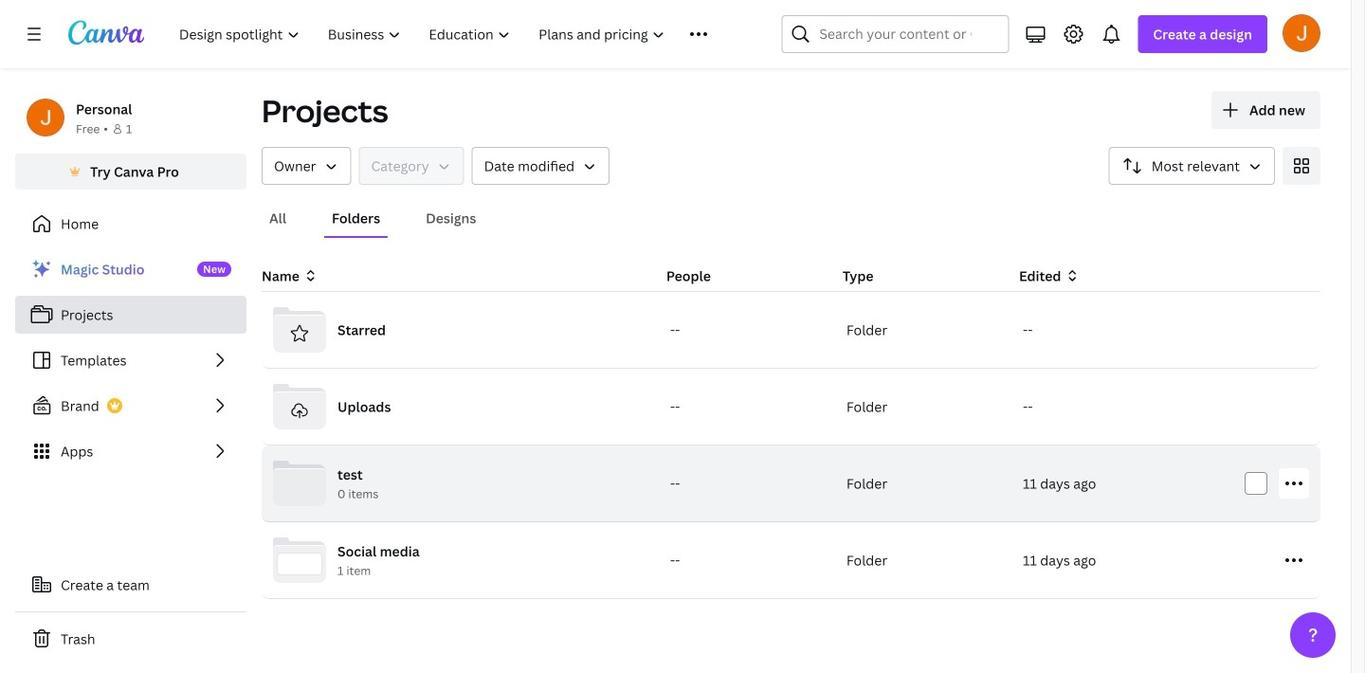 Task type: locate. For each thing, give the bounding box(es) containing it.
Sort by button
[[1109, 147, 1275, 185]]

Search search field
[[819, 16, 971, 52]]

list
[[15, 250, 246, 470]]

top level navigation element
[[167, 15, 736, 53], [167, 15, 736, 53]]

Date modified button
[[472, 147, 610, 185]]

None search field
[[781, 15, 1009, 53]]



Task type: describe. For each thing, give the bounding box(es) containing it.
jeremy miller image
[[1283, 14, 1320, 52]]

Category button
[[359, 147, 464, 185]]

Owner button
[[262, 147, 351, 185]]



Task type: vqa. For each thing, say whether or not it's contained in the screenshot.
the rightmost Media
no



